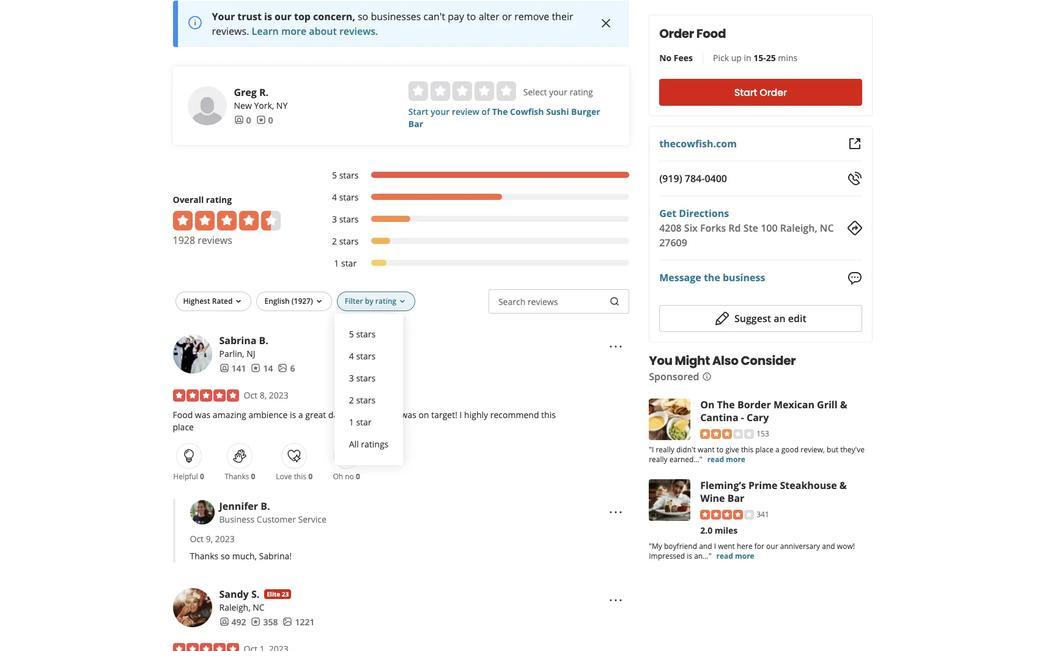 Task type: vqa. For each thing, say whether or not it's contained in the screenshot.
Bar within The "Fleming'S Prime Steakhouse & Wine Bar"
yes



Task type: locate. For each thing, give the bounding box(es) containing it.
4 stars inside "button"
[[349, 350, 376, 362]]

more
[[281, 24, 307, 38], [726, 454, 746, 465], [735, 552, 755, 562]]

your
[[212, 10, 235, 23]]

nc down s.
[[253, 602, 265, 613]]

0 vertical spatial read more
[[708, 454, 746, 465]]

raleigh,
[[781, 222, 818, 235], [219, 602, 251, 613]]

1 horizontal spatial food
[[697, 25, 726, 42]]

b. inside sabrina b. parlin, nj
[[259, 334, 269, 347]]

1 vertical spatial 3
[[349, 372, 354, 384]]

photos element right 14
[[278, 363, 295, 375]]

16 photos v2 image left 6
[[278, 364, 288, 373]]

pay
[[448, 10, 464, 23]]

0 horizontal spatial raleigh,
[[219, 602, 251, 613]]

5 star rating image up amazing
[[173, 389, 239, 402]]

0 vertical spatial read more link
[[708, 454, 746, 465]]

0 vertical spatial menu image
[[609, 340, 624, 354]]

16 friends v2 image
[[219, 618, 229, 627]]

suggest
[[735, 312, 772, 325]]

bar
[[409, 118, 423, 129], [728, 492, 745, 505]]

2 vertical spatial friends element
[[219, 617, 246, 629]]

oct for oct 9, 2023 thanks so much, sabrina!
[[190, 533, 204, 545]]

search image
[[610, 297, 620, 306]]

16 friends v2 image for greg
[[234, 115, 244, 125]]

bar inside the cowfish sushi burger bar
[[409, 118, 423, 129]]

food left amazing
[[173, 409, 193, 421]]

menu image left fleming's prime steakhouse & wine bar image
[[609, 506, 624, 520]]

1 and from the left
[[699, 542, 713, 552]]

to for pay
[[467, 10, 476, 23]]

stars for 4 stars "button"
[[356, 350, 376, 362]]

a inside "i really didn't want to give this place a good review, but they've really earned…"
[[776, 445, 780, 455]]

16 friends v2 image left 141 on the bottom of page
[[219, 364, 229, 373]]

filter reviews by 3 stars rating element
[[320, 213, 630, 226]]

reviews element containing 14
[[251, 363, 273, 375]]

0 vertical spatial so
[[358, 10, 369, 23]]

3 for 3 stars "button"
[[349, 372, 354, 384]]

3 star rating image
[[701, 430, 755, 440]]

about
[[309, 24, 337, 38]]

1 horizontal spatial 16 chevron down v2 image
[[314, 297, 324, 307]]

friends element containing 141
[[219, 363, 246, 375]]

photo of greg r. image
[[188, 86, 227, 125]]

your left review
[[431, 106, 450, 117]]

1 horizontal spatial the
[[717, 398, 735, 412]]

1 vertical spatial friends element
[[219, 363, 246, 375]]

(no rating) image
[[409, 81, 516, 101]]

night
[[349, 409, 369, 421]]

1 vertical spatial a
[[776, 445, 780, 455]]

1 vertical spatial 1
[[349, 416, 354, 428]]

16 review v2 image down york,
[[256, 115, 266, 125]]

star inside button
[[356, 416, 372, 428]]

24 directions v2 image
[[848, 221, 862, 236]]

amazing
[[213, 409, 246, 421]]

photos element containing 6
[[278, 363, 295, 375]]

start down in
[[735, 85, 758, 99]]

so left much,
[[221, 550, 230, 562]]

info alert
[[173, 0, 630, 47]]

0 vertical spatial thanks
[[225, 471, 249, 482]]

2 vertical spatial more
[[735, 552, 755, 562]]

to right pay
[[467, 10, 476, 23]]

message the business button
[[660, 271, 766, 285]]

1 vertical spatial read more
[[717, 552, 755, 562]]

review
[[452, 106, 480, 117]]

0 vertical spatial food
[[697, 25, 726, 42]]

the
[[492, 106, 508, 117], [717, 398, 735, 412]]

oct left 8, on the left
[[244, 389, 258, 401]]

photos element for sandy s.
[[283, 617, 315, 629]]

16 friends v2 image for sabrina
[[219, 364, 229, 373]]

16 photos v2 image left 1221
[[283, 618, 293, 627]]

  text field
[[489, 289, 630, 314]]

0 inside reviews element
[[268, 114, 273, 126]]

but
[[827, 445, 839, 455]]

on
[[701, 398, 715, 412]]

1 horizontal spatial reviews
[[528, 296, 558, 307]]

star for filter reviews by 1 star rating element
[[341, 257, 357, 269]]

16 friends v2 image down new
[[234, 115, 244, 125]]

16 photos v2 image for sandy s.
[[283, 618, 293, 627]]

2 16 chevron down v2 image from the left
[[314, 297, 324, 307]]

0 vertical spatial is
[[264, 10, 272, 23]]

place up "helpful"
[[173, 421, 194, 433]]

0 vertical spatial to
[[467, 10, 476, 23]]

filter by rating button
[[337, 292, 416, 311]]

reviews. down concern,
[[340, 24, 378, 38]]

your up sushi
[[549, 86, 568, 98]]

0 horizontal spatial reviews.
[[212, 24, 249, 38]]

is up learn on the top
[[264, 10, 272, 23]]

1 vertical spatial 3 stars
[[349, 372, 376, 384]]

0 horizontal spatial to
[[467, 10, 476, 23]]

photos element for sabrina b.
[[278, 363, 295, 375]]

16 photos v2 image for sabrina b.
[[278, 364, 288, 373]]

this right recommend
[[542, 409, 556, 421]]

read for on the border mexican grill & cantina - cary
[[708, 454, 725, 465]]

menu image down search image
[[609, 340, 624, 354]]

None radio
[[431, 81, 450, 101], [475, 81, 494, 101], [431, 81, 450, 101], [475, 81, 494, 101]]

1 vertical spatial star
[[356, 416, 372, 428]]

0 horizontal spatial bar
[[409, 118, 423, 129]]

is inside food was amazing ambience is a great date night service was on target!  i highly recommend this place
[[290, 409, 296, 421]]

sponsored
[[649, 370, 700, 383]]

greg
[[234, 85, 257, 99]]

food up the pick
[[697, 25, 726, 42]]

customer
[[257, 514, 296, 525]]

our left top
[[275, 10, 292, 23]]

1 reviews. from the left
[[212, 24, 249, 38]]

0 vertical spatial 3
[[332, 213, 337, 225]]

was left on
[[401, 409, 417, 421]]

prime
[[749, 479, 778, 492]]

stars for 3 stars "button"
[[356, 372, 376, 384]]

oct left the 9,
[[190, 533, 204, 545]]

1 vertical spatial this
[[742, 445, 754, 455]]

menu image for thanks so much, sabrina!
[[609, 506, 624, 520]]

5 stars inside button
[[349, 328, 376, 340]]

0 horizontal spatial 3
[[332, 213, 337, 225]]

start inside button
[[735, 85, 758, 99]]

thanks down the 9,
[[190, 550, 219, 562]]

(0 reactions) element right "helpful"
[[200, 471, 204, 482]]

and left wow!
[[823, 542, 836, 552]]

2 reviews. from the left
[[340, 24, 378, 38]]

1 vertical spatial 2 stars
[[349, 394, 376, 406]]

rating inside dropdown button
[[376, 296, 397, 306]]

3 stars button
[[344, 367, 394, 389]]

this inside food was amazing ambience is a great date night service was on target!  i highly recommend this place
[[542, 409, 556, 421]]

so inside so businesses can't pay to alter or remove their reviews.
[[358, 10, 369, 23]]

reviews element down elite 23 raleigh, nc
[[251, 617, 278, 629]]

more down 3 star rating image
[[726, 454, 746, 465]]

order up no fees in the right top of the page
[[660, 25, 694, 42]]

stars for 5 stars button
[[356, 328, 376, 340]]

photos element containing 1221
[[283, 617, 315, 629]]

16 chevron down v2 image right 'rated'
[[234, 297, 244, 307]]

stars for filter reviews by 2 stars rating element
[[339, 235, 359, 247]]

on
[[419, 409, 429, 421]]

0 horizontal spatial 1
[[334, 257, 339, 269]]

friends element down parlin,
[[219, 363, 246, 375]]

top
[[294, 10, 311, 23]]

1 vertical spatial 16 review v2 image
[[251, 618, 261, 627]]

grill
[[818, 398, 838, 412]]

0 horizontal spatial oct
[[190, 533, 204, 545]]

4 inside "button"
[[349, 350, 354, 362]]

16 chevron down v2 image inside highest rated popup button
[[234, 297, 244, 307]]

overall
[[173, 194, 204, 205]]

1 vertical spatial 4
[[349, 350, 354, 362]]

read left give
[[708, 454, 725, 465]]

24 phone v2 image
[[848, 171, 862, 186]]

0 horizontal spatial your
[[431, 106, 450, 117]]

1 horizontal spatial is
[[290, 409, 296, 421]]

read more link down 3 star rating image
[[708, 454, 746, 465]]

the right of on the top left
[[492, 106, 508, 117]]

rating
[[570, 86, 593, 98], [206, 194, 232, 205], [376, 296, 397, 306]]

1 horizontal spatial this
[[542, 409, 556, 421]]

oct inside the oct 9, 2023 thanks so much, sabrina!
[[190, 533, 204, 545]]

start left review
[[409, 106, 429, 117]]

1 horizontal spatial order
[[760, 85, 787, 99]]

place down 153
[[756, 445, 774, 455]]

1 vertical spatial start
[[409, 106, 429, 117]]

1 up filter by rating dropdown button
[[334, 257, 339, 269]]

3 stars for 3 stars "button"
[[349, 372, 376, 384]]

2 vertical spatial reviews element
[[251, 617, 278, 629]]

3
[[332, 213, 337, 225], [349, 372, 354, 384]]

5 inside button
[[349, 328, 354, 340]]

friends element down new
[[234, 114, 251, 126]]

1 for filter reviews by 1 star rating element
[[334, 257, 339, 269]]

to inside "i really didn't want to give this place a good review, but they've really earned…"
[[717, 445, 724, 455]]

2 stars up filter
[[332, 235, 359, 247]]

thanks up jennifer
[[225, 471, 249, 482]]

alter
[[479, 10, 500, 23]]

concern,
[[313, 10, 355, 23]]

read for fleming's prime steakhouse & wine bar
[[717, 552, 734, 562]]

target!
[[432, 409, 458, 421]]

2 5 star rating image from the top
[[173, 643, 239, 652]]

the inside "on the border mexican grill & cantina - cary"
[[717, 398, 735, 412]]

an
[[774, 312, 786, 325]]

no
[[345, 471, 354, 482]]

2023 right the 9,
[[215, 533, 235, 545]]

i left went
[[714, 542, 717, 552]]

i left highly
[[460, 409, 462, 421]]

1 horizontal spatial 2023
[[269, 389, 289, 401]]

5 star rating image
[[173, 389, 239, 402], [173, 643, 239, 652]]

to
[[467, 10, 476, 23], [717, 445, 724, 455]]

1 menu image from the top
[[609, 340, 624, 354]]

and down 2.0
[[699, 542, 713, 552]]

the inside the cowfish sushi burger bar
[[492, 106, 508, 117]]

b. up customer
[[261, 500, 270, 513]]

start for start order
[[735, 85, 758, 99]]

1 vertical spatial menu image
[[609, 506, 624, 520]]

nc inside elite 23 raleigh, nc
[[253, 602, 265, 613]]

16 friends v2 image
[[234, 115, 244, 125], [219, 364, 229, 373]]

(0 reactions) element
[[200, 471, 204, 482], [251, 471, 255, 482], [308, 471, 313, 482], [356, 471, 360, 482]]

1 inside filter reviews by 1 star rating element
[[334, 257, 339, 269]]

2023 inside the oct 9, 2023 thanks so much, sabrina!
[[215, 533, 235, 545]]

read more
[[708, 454, 746, 465], [717, 552, 755, 562]]

2 stars inside filter reviews by 2 stars rating element
[[332, 235, 359, 247]]

4 for 4 stars "button"
[[349, 350, 354, 362]]

4 stars for filter reviews by 4 stars rating element
[[332, 191, 359, 203]]

1 vertical spatial is
[[290, 409, 296, 421]]

16 review v2 image left "358" on the bottom left
[[251, 618, 261, 627]]

16 chevron down v2 image right (1927)
[[314, 297, 324, 307]]

our inside 'info' alert
[[275, 10, 292, 23]]

1 horizontal spatial oct
[[244, 389, 258, 401]]

16 info v2 image
[[702, 372, 712, 382]]

16 chevron down v2 image inside english (1927) popup button
[[314, 297, 324, 307]]

so
[[358, 10, 369, 23], [221, 550, 230, 562]]

16 review v2 image for sandy s.
[[251, 618, 261, 627]]

filter reviews by 5 stars rating element
[[320, 169, 630, 181]]

also
[[713, 352, 739, 369]]

0 vertical spatial 2023
[[269, 389, 289, 401]]

3 stars inside "button"
[[349, 372, 376, 384]]

1 horizontal spatial 1
[[349, 416, 354, 428]]

1 star inside button
[[349, 416, 372, 428]]

to inside so businesses can't pay to alter or remove their reviews.
[[467, 10, 476, 23]]

0 vertical spatial start
[[735, 85, 758, 99]]

a left great
[[298, 409, 303, 421]]

is left an…"
[[687, 552, 693, 562]]

our
[[275, 10, 292, 23], [767, 542, 779, 552]]

read more left for
[[717, 552, 755, 562]]

1 horizontal spatial 16 friends v2 image
[[234, 115, 244, 125]]

read more link for on the border mexican grill & cantina - cary
[[708, 454, 746, 465]]

ambience
[[249, 409, 288, 421]]

& right steakhouse
[[840, 479, 847, 492]]

0 horizontal spatial 2023
[[215, 533, 235, 545]]

reviews. down the your at the top of the page
[[212, 24, 249, 38]]

(0 reactions) element right love
[[308, 471, 313, 482]]

1 vertical spatial the
[[717, 398, 735, 412]]

helpful 0
[[173, 471, 204, 482]]

1 right date
[[349, 416, 354, 428]]

this right love
[[294, 471, 307, 482]]

1 vertical spatial 16 photos v2 image
[[283, 618, 293, 627]]

wow!
[[838, 542, 855, 552]]

2 horizontal spatial rating
[[570, 86, 593, 98]]

1 vertical spatial thanks
[[190, 550, 219, 562]]

0 vertical spatial place
[[173, 421, 194, 433]]

2 stars inside 2 stars button
[[349, 394, 376, 406]]

thanks
[[225, 471, 249, 482], [190, 550, 219, 562]]

read more down 3 star rating image
[[708, 454, 746, 465]]

2
[[332, 235, 337, 247], [349, 394, 354, 406]]

rating up 4.5 star rating image at the top of the page
[[206, 194, 232, 205]]

steakhouse
[[780, 479, 837, 492]]

search reviews
[[499, 296, 558, 307]]

reviews down 4.5 star rating image at the top of the page
[[198, 233, 232, 247]]

menu image
[[609, 594, 624, 608]]

16 review v2 image
[[251, 364, 261, 373]]

1 vertical spatial read
[[717, 552, 734, 562]]

(919)
[[660, 172, 683, 185]]

0 horizontal spatial was
[[195, 409, 211, 421]]

and
[[699, 542, 713, 552], [823, 542, 836, 552]]

0 vertical spatial &
[[841, 398, 848, 412]]

1 horizontal spatial to
[[717, 445, 724, 455]]

0 vertical spatial nc
[[820, 222, 834, 235]]

0 horizontal spatial rating
[[206, 194, 232, 205]]

ste
[[744, 222, 759, 235]]

raleigh, right 100 on the right top
[[781, 222, 818, 235]]

photo of jennifer b. image
[[190, 500, 214, 525]]

16 chevron down v2 image
[[398, 297, 408, 307]]

reviews element containing 358
[[251, 617, 278, 629]]

is left great
[[290, 409, 296, 421]]

16 chevron down v2 image for rated
[[234, 297, 244, 307]]

5
[[332, 169, 337, 181], [349, 328, 354, 340]]

1 vertical spatial place
[[756, 445, 774, 455]]

so right concern,
[[358, 10, 369, 23]]

(0 reactions) element for love this 0
[[308, 471, 313, 482]]

0 vertical spatial reviews
[[198, 233, 232, 247]]

16 chevron down v2 image
[[234, 297, 244, 307], [314, 297, 324, 307]]

0 vertical spatial friends element
[[234, 114, 251, 126]]

0 vertical spatial your
[[549, 86, 568, 98]]

i inside food was amazing ambience is a great date night service was on target!  i highly recommend this place
[[460, 409, 462, 421]]

menu image
[[609, 340, 624, 354], [609, 506, 624, 520]]

None radio
[[409, 81, 428, 101], [453, 81, 472, 101], [497, 81, 516, 101], [409, 81, 428, 101], [453, 81, 472, 101], [497, 81, 516, 101]]

0 vertical spatial reviews element
[[256, 114, 273, 126]]

0 horizontal spatial our
[[275, 10, 292, 23]]

more left for
[[735, 552, 755, 562]]

4
[[332, 191, 337, 203], [349, 350, 354, 362]]

1 vertical spatial 2023
[[215, 533, 235, 545]]

1 horizontal spatial your
[[549, 86, 568, 98]]

i
[[460, 409, 462, 421], [714, 542, 717, 552]]

friends element containing 492
[[219, 617, 246, 629]]

0 vertical spatial read
[[708, 454, 725, 465]]

0 vertical spatial our
[[275, 10, 292, 23]]

star up filter
[[341, 257, 357, 269]]

2 menu image from the top
[[609, 506, 624, 520]]

b.
[[259, 334, 269, 347], [261, 500, 270, 513]]

1 star up filter
[[334, 257, 357, 269]]

friends element
[[234, 114, 251, 126], [219, 363, 246, 375], [219, 617, 246, 629]]

so businesses can't pay to alter or remove their reviews.
[[212, 10, 574, 38]]

& right grill
[[841, 398, 848, 412]]

(0 reactions) element right no
[[356, 471, 360, 482]]

york,
[[254, 99, 274, 111]]

oct
[[244, 389, 258, 401], [190, 533, 204, 545]]

reviews element
[[256, 114, 273, 126], [251, 363, 273, 375], [251, 617, 278, 629]]

0 vertical spatial i
[[460, 409, 462, 421]]

more down top
[[281, 24, 307, 38]]

rating left 16 chevron down v2 image at left top
[[376, 296, 397, 306]]

nj
[[247, 348, 255, 360]]

0 inside 'friends' element
[[246, 114, 251, 126]]

b. right sabrina in the left bottom of the page
[[259, 334, 269, 347]]

0 vertical spatial 16 photos v2 image
[[278, 364, 288, 373]]

5 star rating image down 16 friends v2 image
[[173, 643, 239, 652]]

2023 for 9,
[[215, 533, 235, 545]]

0 vertical spatial 5 stars
[[332, 169, 359, 181]]

24 info v2 image
[[188, 15, 202, 30]]

b. inside jennifer b. business customer service
[[261, 500, 270, 513]]

2 (0 reactions) element from the left
[[251, 471, 255, 482]]

reviews element containing 0
[[256, 114, 273, 126]]

really left earned…"
[[649, 454, 668, 465]]

0 down new
[[246, 114, 251, 126]]

1 vertical spatial oct
[[190, 533, 204, 545]]

stars for 2 stars button
[[356, 394, 376, 406]]

0 vertical spatial raleigh,
[[781, 222, 818, 235]]

0 right love
[[308, 471, 313, 482]]

1 horizontal spatial nc
[[820, 222, 834, 235]]

1 inside 1 star button
[[349, 416, 354, 428]]

2 stars for filter reviews by 2 stars rating element
[[332, 235, 359, 247]]

1 vertical spatial 5
[[349, 328, 354, 340]]

1 horizontal spatial 5
[[349, 328, 354, 340]]

food
[[697, 25, 726, 42], [173, 409, 193, 421]]

was left amazing
[[195, 409, 211, 421]]

2 inside button
[[349, 394, 354, 406]]

read right an…"
[[717, 552, 734, 562]]

4 for filter reviews by 4 stars rating element
[[332, 191, 337, 203]]

select your rating
[[524, 86, 593, 98]]

0 vertical spatial 4
[[332, 191, 337, 203]]

oct for oct 8, 2023
[[244, 389, 258, 401]]

(0 reactions) element left love
[[251, 471, 255, 482]]

your trust is our top concern,
[[212, 10, 355, 23]]

1 horizontal spatial place
[[756, 445, 774, 455]]

1 5 star rating image from the top
[[173, 389, 239, 402]]

1 star up all
[[349, 416, 372, 428]]

5 star rating image for sandy s.
[[173, 643, 239, 652]]

1 (0 reactions) element from the left
[[200, 471, 204, 482]]

0 horizontal spatial the
[[492, 106, 508, 117]]

0 vertical spatial 5
[[332, 169, 337, 181]]

1 horizontal spatial start
[[735, 85, 758, 99]]

jennifer b. business customer service
[[219, 500, 327, 525]]

greg r. new york, ny
[[234, 85, 288, 111]]

a left good
[[776, 445, 780, 455]]

2023
[[269, 389, 289, 401], [215, 533, 235, 545]]

order down 25 at top
[[760, 85, 787, 99]]

3 (0 reactions) element from the left
[[308, 471, 313, 482]]

2 stars up night
[[349, 394, 376, 406]]

star
[[341, 257, 357, 269], [356, 416, 372, 428]]

went
[[718, 542, 735, 552]]

0 vertical spatial 3 stars
[[332, 213, 359, 225]]

photos element right "358" on the bottom left
[[283, 617, 315, 629]]

reviews for search reviews
[[528, 296, 558, 307]]

16 photos v2 image
[[278, 364, 288, 373], [283, 618, 293, 627]]

photos element
[[278, 363, 295, 375], [283, 617, 315, 629]]

1 horizontal spatial and
[[823, 542, 836, 552]]

1 horizontal spatial thanks
[[225, 471, 249, 482]]

1 horizontal spatial 3
[[349, 372, 354, 384]]

reviews element down nj
[[251, 363, 273, 375]]

raleigh, inside get directions 4208 six forks rd ste 100 raleigh, nc 27609
[[781, 222, 818, 235]]

rd
[[729, 222, 741, 235]]

0 vertical spatial 5 star rating image
[[173, 389, 239, 402]]

raleigh, down sandy
[[219, 602, 251, 613]]

4 (0 reactions) element from the left
[[356, 471, 360, 482]]

you
[[649, 352, 673, 369]]

start for start your review of
[[409, 106, 429, 117]]

to for want
[[717, 445, 724, 455]]

1 vertical spatial our
[[767, 542, 779, 552]]

rating up burger
[[570, 86, 593, 98]]

6
[[290, 363, 295, 374]]

0 vertical spatial oct
[[244, 389, 258, 401]]

an…"
[[695, 552, 712, 562]]

2023 right 8, on the left
[[269, 389, 289, 401]]

fleming's prime steakhouse & wine bar
[[701, 479, 847, 505]]

0 vertical spatial the
[[492, 106, 508, 117]]

1 star button
[[344, 412, 394, 434]]

0 vertical spatial 1 star
[[334, 257, 357, 269]]

in
[[744, 52, 752, 64]]

stars for filter reviews by 3 stars rating element
[[339, 213, 359, 225]]

highly
[[464, 409, 488, 421]]

oct 8, 2023
[[244, 389, 289, 401]]

reviews element down york,
[[256, 114, 273, 126]]

by
[[365, 296, 374, 306]]

this right give
[[742, 445, 754, 455]]

bar up '4 star rating' image at the bottom right of the page
[[728, 492, 745, 505]]

friends element containing 0
[[234, 114, 251, 126]]

0 vertical spatial star
[[341, 257, 357, 269]]

read more link left for
[[717, 552, 755, 562]]

reviews right search
[[528, 296, 558, 307]]

1 vertical spatial 5 star rating image
[[173, 643, 239, 652]]

2 horizontal spatial this
[[742, 445, 754, 455]]

friends element for sabrina
[[219, 363, 246, 375]]

to left give
[[717, 445, 724, 455]]

1 horizontal spatial raleigh,
[[781, 222, 818, 235]]

1 16 chevron down v2 image from the left
[[234, 297, 244, 307]]

1 vertical spatial bar
[[728, 492, 745, 505]]

star down 2 stars button
[[356, 416, 372, 428]]

(0 reactions) element for oh no 0
[[356, 471, 360, 482]]

-
[[741, 411, 745, 424]]

our right for
[[767, 542, 779, 552]]

0 right no
[[356, 471, 360, 482]]

place
[[173, 421, 194, 433], [756, 445, 774, 455]]

16 review v2 image
[[256, 115, 266, 125], [251, 618, 261, 627]]

fleming's prime steakhouse & wine bar image
[[649, 480, 691, 521]]

0 horizontal spatial this
[[294, 471, 307, 482]]

get directions link
[[660, 207, 729, 220]]

(0 reactions) element for helpful 0
[[200, 471, 204, 482]]

the right on
[[717, 398, 735, 412]]

141
[[232, 363, 246, 374]]

5 stars for 5 stars button
[[349, 328, 376, 340]]

3 inside "button"
[[349, 372, 354, 384]]

8,
[[260, 389, 267, 401]]

rating for filter by rating
[[376, 296, 397, 306]]

message the business
[[660, 271, 766, 285]]

nc left 24 directions v2 image
[[820, 222, 834, 235]]

0 vertical spatial rating
[[570, 86, 593, 98]]

1 horizontal spatial was
[[401, 409, 417, 421]]



Task type: describe. For each thing, give the bounding box(es) containing it.
stars for 'filter reviews by 5 stars rating' element
[[339, 169, 359, 181]]

fleming's prime steakhouse & wine bar link
[[701, 479, 847, 505]]

24 pencil v2 image
[[715, 311, 730, 326]]

business
[[723, 271, 766, 285]]

rating element
[[409, 81, 516, 101]]

stars for filter reviews by 4 stars rating element
[[339, 191, 359, 203]]

5 stars button
[[344, 323, 394, 345]]

sabrina b. link
[[219, 334, 269, 347]]

3 for filter reviews by 3 stars rating element
[[332, 213, 337, 225]]

sabrina!
[[259, 550, 292, 562]]

4.5 star rating image
[[173, 211, 281, 230]]

2 for filter reviews by 2 stars rating element
[[332, 235, 337, 247]]

358
[[263, 617, 278, 628]]

(0 reactions) element for thanks 0
[[251, 471, 255, 482]]

reviews element for r.
[[256, 114, 273, 126]]

might
[[675, 352, 710, 369]]

recommend
[[491, 409, 539, 421]]

5 stars for 'filter reviews by 5 stars rating' element
[[332, 169, 359, 181]]

thanks 0
[[225, 471, 255, 482]]

0 horizontal spatial order
[[660, 25, 694, 42]]

give
[[726, 445, 740, 455]]

love
[[276, 471, 292, 482]]

2 and from the left
[[823, 542, 836, 552]]

2.0
[[701, 525, 713, 537]]

your for select
[[549, 86, 568, 98]]

4 star rating image
[[701, 511, 755, 520]]

bar inside the fleming's prime steakhouse & wine bar
[[728, 492, 745, 505]]

highest rated button
[[175, 292, 252, 311]]

food was amazing ambience is a great date night service was on target!  i highly recommend this place
[[173, 409, 556, 433]]

great
[[305, 409, 326, 421]]

mins
[[779, 52, 798, 64]]

date
[[328, 409, 346, 421]]

overall rating
[[173, 194, 232, 205]]

suggest an edit button
[[660, 305, 862, 332]]

thanks inside the oct 9, 2023 thanks so much, sabrina!
[[190, 550, 219, 562]]

4 stars for 4 stars "button"
[[349, 350, 376, 362]]

this inside "i really didn't want to give this place a good review, but they've really earned…"
[[742, 445, 754, 455]]

i inside "my boyfriend and i went here for our anniversary and wow! impressed is an…"
[[714, 542, 717, 552]]

love this 0
[[276, 471, 313, 482]]

16 review v2 image for greg r.
[[256, 115, 266, 125]]

earned…"
[[670, 454, 703, 465]]

0 right "helpful"
[[200, 471, 204, 482]]

read more for on the border mexican grill & cantina - cary
[[708, 454, 746, 465]]

photo of sabrina b. image
[[173, 334, 212, 374]]

24 external link v2 image
[[848, 136, 862, 151]]

2023 for 8,
[[269, 389, 289, 401]]

24 message v2 image
[[848, 271, 862, 286]]

filter
[[345, 296, 363, 306]]

& inside the fleming's prime steakhouse & wine bar
[[840, 479, 847, 492]]

b. for jennifer
[[261, 500, 270, 513]]

filter by rating
[[345, 296, 397, 306]]

message
[[660, 271, 702, 285]]

or
[[502, 10, 512, 23]]

16 chevron down v2 image for (1927)
[[314, 297, 324, 307]]

thecowfish.com
[[660, 137, 737, 151]]

thecowfish.com link
[[660, 137, 737, 151]]

3 stars for filter reviews by 3 stars rating element
[[332, 213, 359, 225]]

cowfish
[[510, 106, 544, 117]]

elite
[[267, 590, 280, 599]]

start your review of
[[409, 106, 492, 117]]

suggest an edit
[[735, 312, 807, 325]]

is inside "my boyfriend and i went here for our anniversary and wow! impressed is an…"
[[687, 552, 693, 562]]

more inside 'info' alert
[[281, 24, 307, 38]]

service
[[298, 514, 327, 525]]

(919) 784-0400
[[660, 172, 728, 185]]

"my boyfriend and i went here for our anniversary and wow! impressed is an…"
[[649, 542, 855, 562]]

25
[[767, 52, 776, 64]]

more for fleming's
[[735, 552, 755, 562]]

food inside food was amazing ambience is a great date night service was on target!  i highly recommend this place
[[173, 409, 193, 421]]

"i
[[649, 445, 654, 455]]

order inside start order button
[[760, 85, 787, 99]]

much,
[[232, 550, 257, 562]]

153
[[757, 429, 770, 439]]

star for 1 star button
[[356, 416, 372, 428]]

all ratings
[[349, 438, 389, 450]]

nc inside get directions 4208 six forks rd ste 100 raleigh, nc 27609
[[820, 222, 834, 235]]

rated
[[212, 296, 233, 306]]

sabrina
[[219, 334, 257, 347]]

1 star for 1 star button
[[349, 416, 372, 428]]

learn
[[252, 24, 279, 38]]

their
[[552, 10, 574, 23]]

burger
[[572, 106, 601, 117]]

no
[[660, 52, 672, 64]]

photo of sandy s. image
[[173, 588, 212, 628]]

all
[[349, 438, 359, 450]]

english (1927)
[[265, 296, 313, 306]]

5 for 5 stars button
[[349, 328, 354, 340]]

highest
[[183, 296, 210, 306]]

really right "i
[[656, 445, 675, 455]]

& inside "on the border mexican grill & cantina - cary"
[[841, 398, 848, 412]]

english (1927) button
[[257, 292, 332, 311]]

b. for sabrina
[[259, 334, 269, 347]]

more for on
[[726, 454, 746, 465]]

rating for select your rating
[[570, 86, 593, 98]]

elite 23 link
[[264, 590, 291, 599]]

oct 9, 2023 thanks so much, sabrina!
[[190, 533, 292, 562]]

edit
[[789, 312, 807, 325]]

the cowfish sushi burger bar
[[409, 106, 601, 129]]

reviews for 1928 reviews
[[198, 233, 232, 247]]

on the border mexican grill & cantina - cary image
[[649, 399, 691, 440]]

our inside "my boyfriend and i went here for our anniversary and wow! impressed is an…"
[[767, 542, 779, 552]]

your for start
[[431, 106, 450, 117]]

filter reviews by 2 stars rating element
[[320, 235, 630, 248]]

so inside the oct 9, 2023 thanks so much, sabrina!
[[221, 550, 230, 562]]

read more link for fleming's prime steakhouse & wine bar
[[717, 552, 755, 562]]

read more for fleming's prime steakhouse & wine bar
[[717, 552, 755, 562]]

reviews element for b.
[[251, 363, 273, 375]]

2 for 2 stars button
[[349, 394, 354, 406]]

14
[[263, 363, 273, 374]]

sandy s.
[[219, 588, 260, 601]]

highest rated
[[183, 296, 233, 306]]

start order
[[735, 85, 787, 99]]

(1927)
[[292, 296, 313, 306]]

six
[[685, 222, 698, 235]]

filter reviews by 4 stars rating element
[[320, 191, 630, 203]]

a inside food was amazing ambience is a great date night service was on target!  i highly recommend this place
[[298, 409, 303, 421]]

sandy s. link
[[219, 588, 260, 601]]

1 for 1 star button
[[349, 416, 354, 428]]

is inside 'info' alert
[[264, 10, 272, 23]]

remove
[[515, 10, 550, 23]]

friends element for greg
[[234, 114, 251, 126]]

helpful
[[173, 471, 198, 482]]

2 stars for 2 stars button
[[349, 394, 376, 406]]

place inside "i really didn't want to give this place a good review, but they've really earned…"
[[756, 445, 774, 455]]

place inside food was amazing ambience is a great date night service was on target!  i highly recommend this place
[[173, 421, 194, 433]]

up
[[732, 52, 742, 64]]

pick up in 15-25 mins
[[713, 52, 798, 64]]

100
[[761, 222, 778, 235]]

sushi
[[546, 106, 569, 117]]

5 for 'filter reviews by 5 stars rating' element
[[332, 169, 337, 181]]

the
[[704, 271, 721, 285]]

2 stars button
[[344, 389, 394, 412]]

order food
[[660, 25, 726, 42]]

ny
[[276, 99, 288, 111]]

reviews. inside so businesses can't pay to alter or remove their reviews.
[[212, 24, 249, 38]]

close image
[[599, 16, 614, 30]]

english
[[265, 296, 290, 306]]

"i really didn't want to give this place a good review, but they've really earned…"
[[649, 445, 865, 465]]

get
[[660, 207, 677, 220]]

on the border mexican grill & cantina - cary
[[701, 398, 848, 424]]

you might also consider
[[649, 352, 796, 369]]

review,
[[801, 445, 825, 455]]

menu image for oct 8, 2023
[[609, 340, 624, 354]]

1 star for filter reviews by 1 star rating element
[[334, 257, 357, 269]]

0 left love
[[251, 471, 255, 482]]

raleigh, inside elite 23 raleigh, nc
[[219, 602, 251, 613]]

oh
[[333, 471, 343, 482]]

r.
[[259, 85, 269, 99]]

2 was from the left
[[401, 409, 417, 421]]

start order button
[[660, 79, 862, 106]]

filter reviews by 1 star rating element
[[320, 257, 630, 270]]

5 star rating image for sabrina b.
[[173, 389, 239, 402]]

learn more about reviews. link
[[252, 24, 378, 38]]

4208
[[660, 222, 682, 235]]

1 was from the left
[[195, 409, 211, 421]]

want
[[698, 445, 715, 455]]

0400
[[705, 172, 728, 185]]

492
[[232, 617, 246, 628]]

2 vertical spatial this
[[294, 471, 307, 482]]

fleming's
[[701, 479, 746, 492]]

fees
[[674, 52, 693, 64]]



